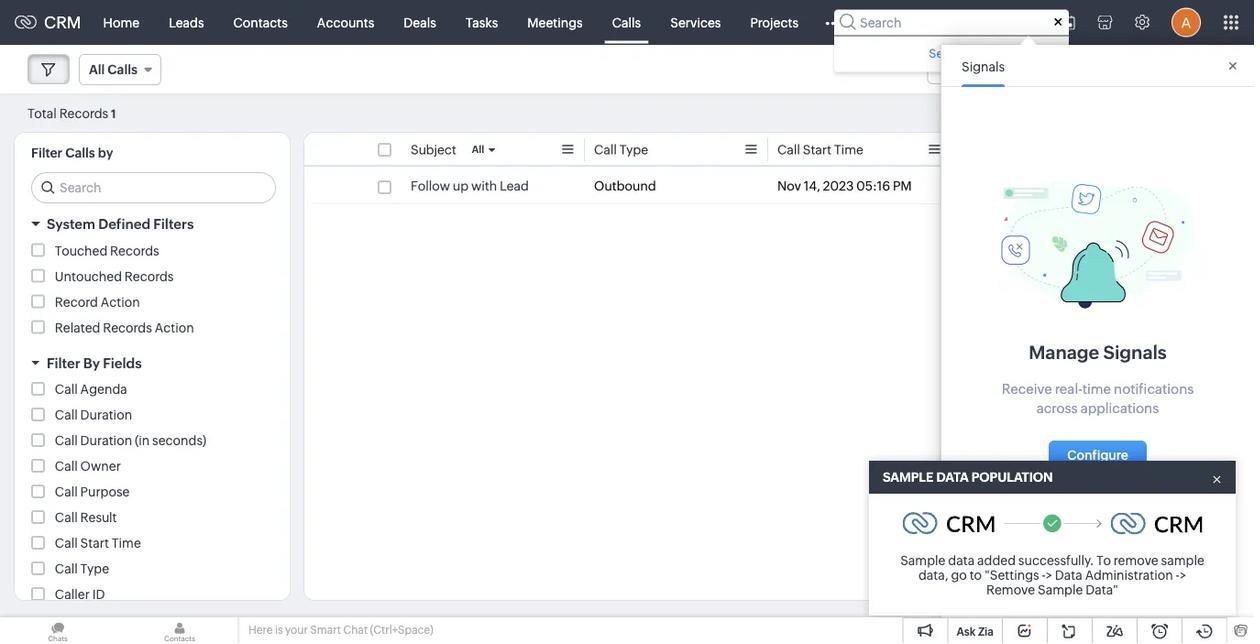 Task type: vqa. For each thing, say whether or not it's contained in the screenshot.
Administrator and Standard
no



Task type: describe. For each thing, give the bounding box(es) containing it.
services link
[[656, 0, 736, 44]]

purpose
[[80, 485, 130, 500]]

records for touched
[[110, 243, 159, 258]]

call up call owner
[[55, 434, 78, 448]]

0 horizontal spatial signals
[[962, 60, 1005, 74]]

call up outbound
[[594, 143, 617, 157]]

nov 14, 2023 05:16 pm
[[777, 179, 912, 193]]

lead
[[500, 179, 529, 193]]

across inside search across zoho link
[[970, 46, 1006, 60]]

home
[[103, 15, 139, 30]]

1
[[111, 107, 116, 121]]

profile element
[[1161, 0, 1212, 44]]

call up call result
[[55, 485, 78, 500]]

create menu image
[[969, 0, 1014, 44]]

call duration (in seconds)
[[55, 434, 206, 448]]

all for all calls
[[89, 62, 105, 77]]

touched
[[55, 243, 108, 258]]

0 vertical spatial call start time
[[777, 143, 864, 157]]

call owner
[[55, 459, 121, 474]]

nov
[[777, 179, 801, 193]]

records for untouched
[[125, 269, 174, 284]]

(
[[1251, 179, 1254, 193]]

follow
[[411, 179, 450, 193]]

go
[[951, 568, 967, 583]]

related records action
[[55, 320, 194, 335]]

contacts link
[[219, 0, 302, 44]]

zoho
[[1008, 46, 1037, 60]]

duration for call duration
[[80, 408, 132, 423]]

zia
[[978, 626, 994, 638]]

contacts
[[233, 15, 288, 30]]

tasks
[[466, 15, 498, 30]]

profile image
[[1172, 8, 1201, 37]]

0 horizontal spatial start
[[80, 536, 109, 551]]

1 - from the left
[[1042, 568, 1046, 583]]

(ctrl+space)
[[370, 624, 433, 637]]

1 horizontal spatial type
[[620, 143, 648, 157]]

record
[[55, 295, 98, 309]]

filter calls by
[[31, 146, 113, 160]]

meetings
[[527, 15, 583, 30]]

here is your smart chat (ctrl+space)
[[248, 624, 433, 637]]

leads link
[[154, 0, 219, 44]]

call up call duration
[[55, 382, 78, 397]]

1 horizontal spatial start
[[803, 143, 832, 157]]

chats image
[[0, 618, 116, 644]]

accounts
[[317, 15, 374, 30]]

chau
[[1166, 179, 1198, 193]]

projects
[[750, 15, 799, 30]]

ask zia
[[957, 626, 994, 638]]

seconds)
[[152, 434, 206, 448]]

applications
[[1081, 400, 1159, 416]]

records for total
[[59, 106, 108, 121]]

signals image
[[1014, 0, 1049, 45]]

Search field
[[834, 10, 1069, 35]]

duration for call duration (in seconds)
[[80, 434, 132, 448]]

chat
[[343, 624, 368, 637]]

all for all
[[472, 144, 484, 155]]

to
[[1097, 554, 1111, 568]]

data"
[[1086, 583, 1119, 598]]

kitzman
[[1201, 179, 1249, 193]]

call down call result
[[55, 536, 78, 551]]

2 vertical spatial sample
[[1038, 583, 1083, 598]]

deals link
[[389, 0, 451, 44]]

receive real-time notifications across applications
[[1002, 381, 1194, 416]]

manage signals
[[1029, 342, 1167, 363]]

Other Modules field
[[813, 8, 853, 37]]

filter by fields
[[47, 355, 142, 371]]

crm image
[[1111, 513, 1202, 535]]

remove
[[1114, 554, 1159, 568]]

tasks link
[[451, 0, 513, 44]]

remove
[[987, 583, 1035, 598]]

related
[[55, 320, 100, 335]]

Search text field
[[32, 173, 275, 203]]

across inside receive real-time notifications across applications
[[1037, 400, 1078, 416]]

home link
[[89, 0, 154, 44]]

total records 1
[[28, 106, 116, 121]]

pm
[[893, 179, 912, 193]]

0 vertical spatial time
[[834, 143, 864, 157]]

owner
[[80, 459, 121, 474]]

crm link
[[15, 13, 81, 32]]

0 vertical spatial calls
[[612, 15, 641, 30]]

caller
[[55, 588, 90, 602]]

caller id
[[55, 588, 105, 602]]

1 vertical spatial signals
[[1103, 342, 1167, 363]]

successfully.
[[1018, 554, 1094, 568]]

filter for filter by fields
[[47, 355, 80, 371]]

1 > from the left
[[1046, 568, 1053, 583]]

data,
[[919, 568, 949, 583]]

agenda
[[80, 382, 127, 397]]

real-
[[1055, 381, 1083, 397]]

configure link
[[1049, 441, 1147, 470]]

sample for sample data added successfully. to remove sample data, go to "settings -> data administration -> remove sample data"
[[900, 554, 946, 568]]

all calls
[[89, 62, 137, 77]]

chau kitzman ( link
[[1144, 177, 1254, 195]]

touched records
[[55, 243, 159, 258]]

search
[[929, 46, 968, 60]]

by
[[98, 146, 113, 160]]

1 vertical spatial call start time
[[55, 536, 141, 551]]



Task type: locate. For each thing, give the bounding box(es) containing it.
records down touched records at the left top of page
[[125, 269, 174, 284]]

2 vertical spatial calls
[[65, 146, 95, 160]]

call type up outbound
[[594, 143, 648, 157]]

- right "settings
[[1042, 568, 1046, 583]]

filter left the 'by'
[[47, 355, 80, 371]]

start up 14, at the top of page
[[803, 143, 832, 157]]

1 horizontal spatial signals
[[1103, 342, 1167, 363]]

1 horizontal spatial call start time
[[777, 143, 864, 157]]

1 vertical spatial type
[[80, 562, 109, 577]]

smart
[[310, 624, 341, 637]]

1 horizontal spatial -
[[1176, 568, 1180, 583]]

all inside field
[[89, 62, 105, 77]]

1 horizontal spatial calls
[[108, 62, 137, 77]]

> right "remove"
[[1180, 568, 1186, 583]]

filter for filter calls by
[[31, 146, 62, 160]]

2 - from the left
[[1176, 568, 1180, 583]]

type up id
[[80, 562, 109, 577]]

follow up with lead link
[[411, 177, 529, 195]]

call type
[[594, 143, 648, 157], [55, 562, 109, 577]]

0 horizontal spatial >
[[1046, 568, 1053, 583]]

call up caller
[[55, 562, 78, 577]]

(in
[[135, 434, 150, 448]]

contacts image
[[122, 618, 237, 644]]

subject
[[411, 143, 456, 157]]

0 vertical spatial filter
[[31, 146, 62, 160]]

1 horizontal spatial across
[[1037, 400, 1078, 416]]

call
[[594, 143, 617, 157], [777, 143, 800, 157], [55, 382, 78, 397], [55, 408, 78, 423], [55, 434, 78, 448], [55, 459, 78, 474], [55, 485, 78, 500], [55, 511, 78, 525], [55, 536, 78, 551], [55, 562, 78, 577]]

result
[[80, 511, 117, 525]]

1 vertical spatial across
[[1037, 400, 1078, 416]]

crm
[[44, 13, 81, 32]]

action up "related records action"
[[101, 295, 140, 309]]

1 vertical spatial filter
[[47, 355, 80, 371]]

population
[[972, 470, 1053, 485]]

to
[[970, 568, 982, 583]]

configure
[[1067, 448, 1128, 463]]

added
[[977, 554, 1016, 568]]

search across zoho link
[[926, 44, 1058, 63]]

0 horizontal spatial action
[[101, 295, 140, 309]]

data
[[936, 470, 969, 485], [1055, 568, 1083, 583]]

call type up caller id
[[55, 562, 109, 577]]

calls for all calls
[[108, 62, 137, 77]]

search across zoho
[[929, 46, 1037, 60]]

your
[[285, 624, 308, 637]]

type
[[620, 143, 648, 157], [80, 562, 109, 577]]

action
[[101, 295, 140, 309], [155, 320, 194, 335]]

1 vertical spatial data
[[1055, 568, 1083, 583]]

2 duration from the top
[[80, 434, 132, 448]]

across down real-
[[1037, 400, 1078, 416]]

untouched records
[[55, 269, 174, 284]]

time down "result"
[[112, 536, 141, 551]]

1 horizontal spatial data
[[1055, 568, 1083, 583]]

0 vertical spatial start
[[803, 143, 832, 157]]

1 horizontal spatial time
[[834, 143, 864, 157]]

0 horizontal spatial data
[[936, 470, 969, 485]]

projects link
[[736, 0, 813, 44]]

0 horizontal spatial across
[[970, 46, 1006, 60]]

calls up 1
[[108, 62, 137, 77]]

1 vertical spatial call type
[[55, 562, 109, 577]]

1 horizontal spatial call type
[[594, 143, 648, 157]]

sample data population
[[883, 470, 1053, 485]]

data
[[948, 554, 975, 568]]

system defined filters
[[47, 216, 194, 232]]

signals link
[[962, 58, 1005, 76]]

call start time up 14, at the top of page
[[777, 143, 864, 157]]

0 horizontal spatial call start time
[[55, 536, 141, 551]]

calls left services link
[[612, 15, 641, 30]]

> right "settings
[[1046, 568, 1053, 583]]

with
[[471, 179, 497, 193]]

sample
[[1161, 554, 1205, 568]]

0 horizontal spatial all
[[89, 62, 105, 77]]

meetings link
[[513, 0, 598, 44]]

calls for filter calls by
[[65, 146, 95, 160]]

signals left zoho
[[962, 60, 1005, 74]]

1 vertical spatial sample
[[900, 554, 946, 568]]

0 vertical spatial action
[[101, 295, 140, 309]]

type up outbound
[[620, 143, 648, 157]]

0 vertical spatial duration
[[80, 408, 132, 423]]

calls
[[612, 15, 641, 30], [108, 62, 137, 77], [65, 146, 95, 160]]

1 vertical spatial action
[[155, 320, 194, 335]]

across down create menu icon at the right
[[970, 46, 1006, 60]]

filter
[[31, 146, 62, 160], [47, 355, 80, 371]]

1 vertical spatial start
[[80, 536, 109, 551]]

1 duration from the top
[[80, 408, 132, 423]]

by
[[83, 355, 100, 371]]

records left 1
[[59, 106, 108, 121]]

start down "result"
[[80, 536, 109, 551]]

untouched
[[55, 269, 122, 284]]

data inside sample data added successfully. to remove sample data, go to "settings -> data administration -> remove sample data"
[[1055, 568, 1083, 583]]

duration
[[80, 408, 132, 423], [80, 434, 132, 448]]

record action
[[55, 295, 140, 309]]

total
[[28, 106, 57, 121]]

sample
[[883, 470, 934, 485], [900, 554, 946, 568], [1038, 583, 1083, 598]]

across
[[970, 46, 1006, 60], [1037, 400, 1078, 416]]

2 > from the left
[[1180, 568, 1186, 583]]

2 horizontal spatial calls
[[612, 15, 641, 30]]

is
[[275, 624, 283, 637]]

filter down total
[[31, 146, 62, 160]]

fields
[[103, 355, 142, 371]]

all up with
[[472, 144, 484, 155]]

0 horizontal spatial time
[[112, 536, 141, 551]]

records up fields in the bottom of the page
[[103, 320, 152, 335]]

1 vertical spatial all
[[472, 144, 484, 155]]

1 vertical spatial time
[[112, 536, 141, 551]]

0 horizontal spatial call type
[[55, 562, 109, 577]]

0 vertical spatial call type
[[594, 143, 648, 157]]

calls link
[[598, 0, 656, 44]]

records for related
[[103, 320, 152, 335]]

0 horizontal spatial -
[[1042, 568, 1046, 583]]

all up total records 1
[[89, 62, 105, 77]]

14,
[[804, 179, 820, 193]]

id
[[92, 588, 105, 602]]

time
[[1083, 381, 1111, 397]]

call duration
[[55, 408, 132, 423]]

"settings
[[985, 568, 1039, 583]]

call start time down "result"
[[55, 536, 141, 551]]

0 vertical spatial across
[[970, 46, 1006, 60]]

1 vertical spatial duration
[[80, 434, 132, 448]]

sample data added successfully. to remove sample data, go to "settings -> data administration -> remove sample data"
[[900, 554, 1205, 598]]

duration up owner
[[80, 434, 132, 448]]

filter inside dropdown button
[[47, 355, 80, 371]]

defined
[[98, 216, 150, 232]]

signals
[[962, 60, 1005, 74], [1103, 342, 1167, 363]]

0 horizontal spatial type
[[80, 562, 109, 577]]

calls left by
[[65, 146, 95, 160]]

follow up with lead
[[411, 179, 529, 193]]

0 vertical spatial all
[[89, 62, 105, 77]]

call start time
[[777, 143, 864, 157], [55, 536, 141, 551]]

0 horizontal spatial calls
[[65, 146, 95, 160]]

time up nov 14, 2023 05:16 pm
[[834, 143, 864, 157]]

0 vertical spatial sample
[[883, 470, 934, 485]]

2023
[[823, 179, 854, 193]]

calls inside field
[[108, 62, 137, 77]]

action up filter by fields dropdown button
[[155, 320, 194, 335]]

call result
[[55, 511, 117, 525]]

call left owner
[[55, 459, 78, 474]]

1 horizontal spatial >
[[1180, 568, 1186, 583]]

filter by fields button
[[15, 347, 290, 380]]

call agenda
[[55, 382, 127, 397]]

signals up notifications
[[1103, 342, 1167, 363]]

filters
[[153, 216, 194, 232]]

system
[[47, 216, 95, 232]]

- right "remove"
[[1176, 568, 1180, 583]]

All Calls field
[[79, 54, 161, 85]]

deals
[[404, 15, 436, 30]]

receive
[[1002, 381, 1052, 397]]

0 vertical spatial data
[[936, 470, 969, 485]]

1 horizontal spatial all
[[472, 144, 484, 155]]

accounts link
[[302, 0, 389, 44]]

0 vertical spatial signals
[[962, 60, 1005, 74]]

data left 'data"'
[[1055, 568, 1083, 583]]

notifications
[[1114, 381, 1194, 397]]

0 vertical spatial type
[[620, 143, 648, 157]]

services
[[670, 15, 721, 30]]

None field
[[928, 54, 999, 84]]

sample for sample data population
[[883, 470, 934, 485]]

calendar image
[[1060, 15, 1075, 30]]

1 horizontal spatial action
[[155, 320, 194, 335]]

call purpose
[[55, 485, 130, 500]]

duration down agenda
[[80, 408, 132, 423]]

all
[[89, 62, 105, 77], [472, 144, 484, 155]]

call down call agenda
[[55, 408, 78, 423]]

05:16
[[856, 179, 890, 193]]

leads
[[169, 15, 204, 30]]

data left population
[[936, 470, 969, 485]]

call up nov
[[777, 143, 800, 157]]

ask
[[957, 626, 976, 638]]

outbound
[[594, 179, 656, 193]]

up
[[453, 179, 469, 193]]

call left "result"
[[55, 511, 78, 525]]

records down defined
[[110, 243, 159, 258]]

1 vertical spatial calls
[[108, 62, 137, 77]]

chau kitzman (
[[1166, 179, 1254, 193]]



